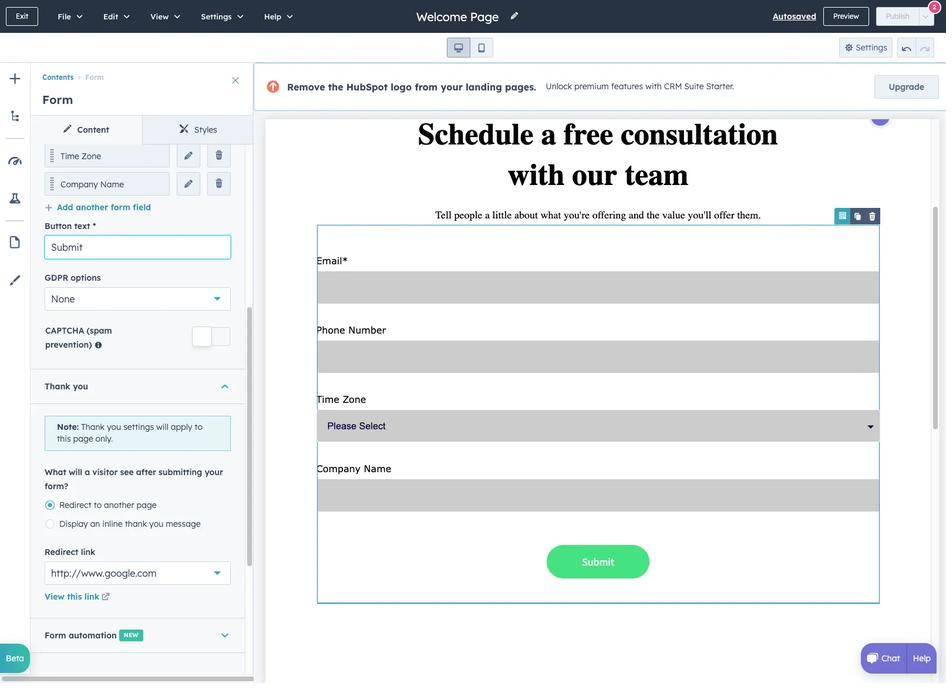 Task type: vqa. For each thing, say whether or not it's contained in the screenshot.
page section element
no



Task type: locate. For each thing, give the bounding box(es) containing it.
to inside what will a visitor see after submitting your form? element
[[94, 500, 102, 510]]

this down http://www.google.com
[[67, 592, 82, 602]]

0 vertical spatial settings
[[201, 12, 232, 21]]

view inside redirect link element
[[45, 592, 65, 602]]

1 horizontal spatial page
[[137, 500, 157, 510]]

thank up only. at bottom left
[[81, 422, 105, 433]]

another up inline on the bottom of page
[[104, 500, 134, 510]]

1 horizontal spatial thank
[[81, 422, 105, 433]]

your inside what will a visitor see after submitting your form?
[[205, 467, 223, 478]]

upgrade link
[[875, 75, 940, 99]]

another inside what will a visitor see after submitting your form? element
[[104, 500, 134, 510]]

help
[[264, 12, 282, 21], [914, 653, 931, 664]]

you inside the thank you dropdown button
[[73, 381, 88, 392]]

link opens in a new window image
[[102, 593, 110, 602], [102, 593, 110, 602]]

0 vertical spatial thank
[[45, 381, 70, 392]]

view up form automation
[[45, 592, 65, 602]]

another
[[76, 202, 108, 212], [104, 500, 134, 510]]

0 vertical spatial your
[[441, 81, 463, 93]]

add
[[57, 202, 73, 212]]

tab panel containing none
[[31, 0, 254, 683]]

navigation containing contents
[[31, 63, 254, 84]]

tab list
[[31, 116, 254, 145]]

1 horizontal spatial group
[[898, 38, 935, 58]]

button
[[45, 221, 72, 231]]

this
[[57, 433, 71, 444], [67, 592, 82, 602]]

form left automation
[[45, 630, 66, 641]]

to
[[195, 422, 203, 433], [94, 500, 102, 510]]

message
[[166, 519, 201, 529]]

navigation
[[31, 63, 254, 84]]

1 horizontal spatial your
[[441, 81, 463, 93]]

view
[[151, 12, 169, 21], [45, 592, 65, 602]]

help inside button
[[264, 12, 282, 21]]

settings right view button
[[201, 12, 232, 21]]

prevention)
[[45, 339, 92, 350]]

preview
[[834, 12, 860, 21]]

1 horizontal spatial to
[[195, 422, 203, 433]]

settings
[[201, 12, 232, 21], [856, 42, 888, 53]]

redirect inside what will a visitor see after submitting your form? element
[[59, 500, 91, 510]]

view right edit button
[[151, 12, 169, 21]]

visitor
[[92, 467, 118, 478]]

content
[[77, 125, 109, 135]]

you up only. at bottom left
[[107, 422, 121, 433]]

none
[[51, 293, 75, 305]]

thank inside dropdown button
[[45, 381, 70, 392]]

1 vertical spatial this
[[67, 592, 82, 602]]

2 horizontal spatial you
[[149, 519, 164, 529]]

group
[[447, 38, 494, 58], [898, 38, 935, 58]]

page down the "note:"
[[73, 433, 93, 444]]

form right contents
[[85, 73, 104, 82]]

2 vertical spatial you
[[149, 519, 164, 529]]

1 horizontal spatial settings
[[856, 42, 888, 53]]

thank up the "note:"
[[45, 381, 70, 392]]

this down the "note:"
[[57, 433, 71, 444]]

thank inside thank you settings will apply to this page only.
[[81, 422, 105, 433]]

1 vertical spatial redirect
[[45, 547, 78, 557]]

will
[[156, 422, 169, 433], [69, 467, 82, 478]]

contents button
[[42, 73, 74, 82]]

1 horizontal spatial help
[[914, 653, 931, 664]]

link down http://www.google.com
[[85, 592, 99, 602]]

view inside view button
[[151, 12, 169, 21]]

2 vertical spatial form
[[45, 630, 66, 641]]

view button
[[138, 0, 189, 33]]

0 vertical spatial you
[[73, 381, 88, 392]]

1 vertical spatial settings button
[[839, 38, 893, 58]]

1 vertical spatial help
[[914, 653, 931, 664]]

settings button
[[189, 0, 252, 33], [839, 38, 893, 58]]

apply
[[171, 422, 192, 433]]

0 vertical spatial help
[[264, 12, 282, 21]]

view for view
[[151, 12, 169, 21]]

0 vertical spatial page
[[73, 433, 93, 444]]

gdpr options
[[45, 272, 101, 283]]

http://www.google.com
[[51, 567, 157, 579]]

edit button
[[91, 0, 138, 33]]

0 horizontal spatial group
[[447, 38, 494, 58]]

captcha
[[45, 325, 84, 336]]

0 horizontal spatial you
[[73, 381, 88, 392]]

0 horizontal spatial settings button
[[189, 0, 252, 33]]

0 horizontal spatial thank
[[45, 381, 70, 392]]

0 vertical spatial this
[[57, 433, 71, 444]]

link inside redirect link element
[[85, 592, 99, 602]]

styles
[[194, 125, 217, 135]]

to up the an at the bottom of the page
[[94, 500, 102, 510]]

you for thank you settings will apply to this page only.
[[107, 422, 121, 433]]

1 horizontal spatial you
[[107, 422, 121, 433]]

None text field
[[45, 235, 231, 259]]

gdpr
[[45, 272, 68, 283]]

page up thank
[[137, 500, 157, 510]]

form
[[85, 73, 104, 82], [42, 92, 73, 107], [45, 630, 66, 641]]

tab panel
[[31, 0, 254, 683]]

premium
[[575, 81, 609, 92]]

time
[[61, 151, 79, 161]]

button text element
[[45, 235, 231, 259]]

redirect link element
[[45, 562, 231, 604]]

you inside what will a visitor see after submitting your form? element
[[149, 519, 164, 529]]

1 vertical spatial link
[[85, 592, 99, 602]]

1 vertical spatial settings
[[856, 42, 888, 53]]

link up http://www.google.com
[[81, 547, 95, 557]]

0 horizontal spatial page
[[73, 433, 93, 444]]

0 horizontal spatial your
[[205, 467, 223, 478]]

settings down "preview" button
[[856, 42, 888, 53]]

will left the apply
[[156, 422, 169, 433]]

your right the from
[[441, 81, 463, 93]]

close image
[[232, 77, 239, 84]]

chat
[[882, 653, 901, 664]]

1 vertical spatial page
[[137, 500, 157, 510]]

group down the 'publish' group
[[898, 38, 935, 58]]

0 horizontal spatial view
[[45, 592, 65, 602]]

0 horizontal spatial help
[[264, 12, 282, 21]]

you right thank
[[149, 519, 164, 529]]

link
[[81, 547, 95, 557], [85, 592, 99, 602]]

your
[[441, 81, 463, 93], [205, 467, 223, 478]]

0 horizontal spatial settings
[[201, 12, 232, 21]]

pages.
[[505, 81, 537, 93]]

preview button
[[824, 7, 869, 26]]

0 vertical spatial will
[[156, 422, 169, 433]]

1 horizontal spatial view
[[151, 12, 169, 21]]

to right the apply
[[195, 422, 203, 433]]

2 caret image from the top
[[222, 630, 229, 641]]

redirect up display
[[59, 500, 91, 510]]

will left a
[[69, 467, 82, 478]]

1 vertical spatial caret image
[[222, 630, 229, 641]]

you up the "note:"
[[73, 381, 88, 392]]

none text field inside tab panel
[[45, 235, 231, 259]]

page
[[73, 433, 93, 444], [137, 500, 157, 510]]

exit
[[16, 12, 28, 21]]

redirect for redirect to another page
[[59, 500, 91, 510]]

1 vertical spatial view
[[45, 592, 65, 602]]

0 horizontal spatial to
[[94, 500, 102, 510]]

another up text
[[76, 202, 108, 212]]

autosaved button
[[773, 9, 817, 24]]

1 horizontal spatial will
[[156, 422, 169, 433]]

file
[[58, 12, 71, 21]]

0 vertical spatial caret image
[[222, 381, 229, 392]]

form?
[[45, 481, 68, 492]]

group up landing
[[447, 38, 494, 58]]

you
[[73, 381, 88, 392], [107, 422, 121, 433], [149, 519, 164, 529]]

1 vertical spatial thank
[[81, 422, 105, 433]]

you inside thank you settings will apply to this page only.
[[107, 422, 121, 433]]

1 vertical spatial will
[[69, 467, 82, 478]]

hubspot
[[346, 81, 388, 93]]

1 vertical spatial you
[[107, 422, 121, 433]]

redirect down display
[[45, 547, 78, 557]]

button text
[[45, 221, 90, 231]]

form down contents
[[42, 92, 73, 107]]

1 caret image from the top
[[222, 381, 229, 392]]

name
[[100, 179, 124, 190]]

0 vertical spatial to
[[195, 422, 203, 433]]

1 vertical spatial your
[[205, 467, 223, 478]]

thank for thank you settings will apply to this page only.
[[81, 422, 105, 433]]

captcha (spam prevention)
[[45, 325, 112, 350]]

1 vertical spatial to
[[94, 500, 102, 510]]

remove
[[287, 81, 325, 93]]

will inside thank you settings will apply to this page only.
[[156, 422, 169, 433]]

unlock premium features with crm suite starter.
[[546, 81, 735, 92]]

none button
[[45, 287, 231, 311]]

0 vertical spatial settings button
[[189, 0, 252, 33]]

None field
[[415, 9, 503, 24]]

0 vertical spatial redirect
[[59, 500, 91, 510]]

beta
[[6, 653, 24, 664]]

thank you button
[[45, 369, 231, 403]]

your right submitting
[[205, 467, 223, 478]]

only.
[[95, 433, 113, 444]]

0 vertical spatial view
[[151, 12, 169, 21]]

caret image
[[222, 381, 229, 392], [222, 630, 229, 641]]

automation
[[69, 630, 117, 641]]

view for view this link
[[45, 592, 65, 602]]

0 horizontal spatial will
[[69, 467, 82, 478]]

1 vertical spatial another
[[104, 500, 134, 510]]

redirect link
[[45, 547, 95, 557]]



Task type: describe. For each thing, give the bounding box(es) containing it.
1 group from the left
[[447, 38, 494, 58]]

redirect to another page
[[59, 500, 157, 510]]

thank for thank you
[[45, 381, 70, 392]]

a
[[85, 467, 90, 478]]

page inside what will a visitor see after submitting your form? element
[[137, 500, 157, 510]]

contents
[[42, 73, 74, 82]]

starter.
[[707, 81, 735, 92]]

http://www.google.com button
[[45, 562, 231, 585]]

company name
[[61, 179, 124, 190]]

unlock
[[546, 81, 572, 92]]

tab list containing content
[[31, 116, 254, 145]]

what will a visitor see after submitting your form?
[[45, 467, 223, 492]]

what
[[45, 467, 66, 478]]

view this link link
[[45, 592, 112, 602]]

upgrade
[[889, 82, 925, 92]]

view this link
[[45, 592, 99, 602]]

0 vertical spatial form
[[85, 73, 104, 82]]

field
[[133, 202, 151, 212]]

add another form field button
[[45, 202, 151, 212]]

time zone
[[61, 151, 101, 161]]

from
[[415, 81, 438, 93]]

1 vertical spatial form
[[42, 92, 73, 107]]

text
[[74, 221, 90, 231]]

landing
[[466, 81, 502, 93]]

will inside what will a visitor see after submitting your form?
[[69, 467, 82, 478]]

settings
[[123, 422, 154, 433]]

to inside thank you settings will apply to this page only.
[[195, 422, 203, 433]]

caret image inside the thank you dropdown button
[[222, 381, 229, 392]]

publish group
[[877, 7, 935, 26]]

publish
[[887, 12, 910, 21]]

submitting
[[159, 467, 202, 478]]

0 vertical spatial link
[[81, 547, 95, 557]]

the
[[328, 81, 343, 93]]

autosaved
[[773, 11, 817, 22]]

display
[[59, 519, 88, 529]]

logo
[[391, 81, 412, 93]]

after
[[136, 467, 156, 478]]

thank
[[125, 519, 147, 529]]

(spam
[[87, 325, 112, 336]]

thank you settings will apply to this page only.
[[57, 422, 203, 444]]

see
[[120, 467, 134, 478]]

with
[[646, 81, 662, 92]]

beta button
[[0, 644, 30, 673]]

form
[[111, 202, 130, 212]]

what will a visitor see after submitting your form? element
[[45, 496, 231, 533]]

2 group from the left
[[898, 38, 935, 58]]

this inside thank you settings will apply to this page only.
[[57, 433, 71, 444]]

form automation
[[45, 630, 117, 641]]

content link
[[31, 116, 142, 144]]

exit link
[[6, 7, 38, 26]]

new
[[124, 631, 138, 639]]

2
[[933, 3, 937, 11]]

you for thank you
[[73, 381, 88, 392]]

page inside thank you settings will apply to this page only.
[[73, 433, 93, 444]]

note:
[[57, 422, 79, 433]]

thank you
[[45, 381, 88, 392]]

features
[[612, 81, 644, 92]]

add another form field
[[57, 202, 151, 212]]

inline
[[102, 519, 123, 529]]

this inside redirect link element
[[67, 592, 82, 602]]

0 vertical spatial another
[[76, 202, 108, 212]]

company
[[61, 179, 98, 190]]

remove the hubspot logo from your landing pages.
[[287, 81, 537, 93]]

form button
[[74, 73, 104, 82]]

1 horizontal spatial settings button
[[839, 38, 893, 58]]

help button
[[252, 0, 302, 33]]

options
[[71, 272, 101, 283]]

crm
[[664, 81, 682, 92]]

zone
[[82, 151, 101, 161]]

edit
[[103, 12, 118, 21]]

styles link
[[142, 116, 254, 144]]

redirect for redirect link
[[45, 547, 78, 557]]

an
[[90, 519, 100, 529]]

display an inline thank you message
[[59, 519, 201, 529]]

suite
[[685, 81, 704, 92]]

file button
[[45, 0, 91, 33]]

publish button
[[877, 7, 920, 26]]



